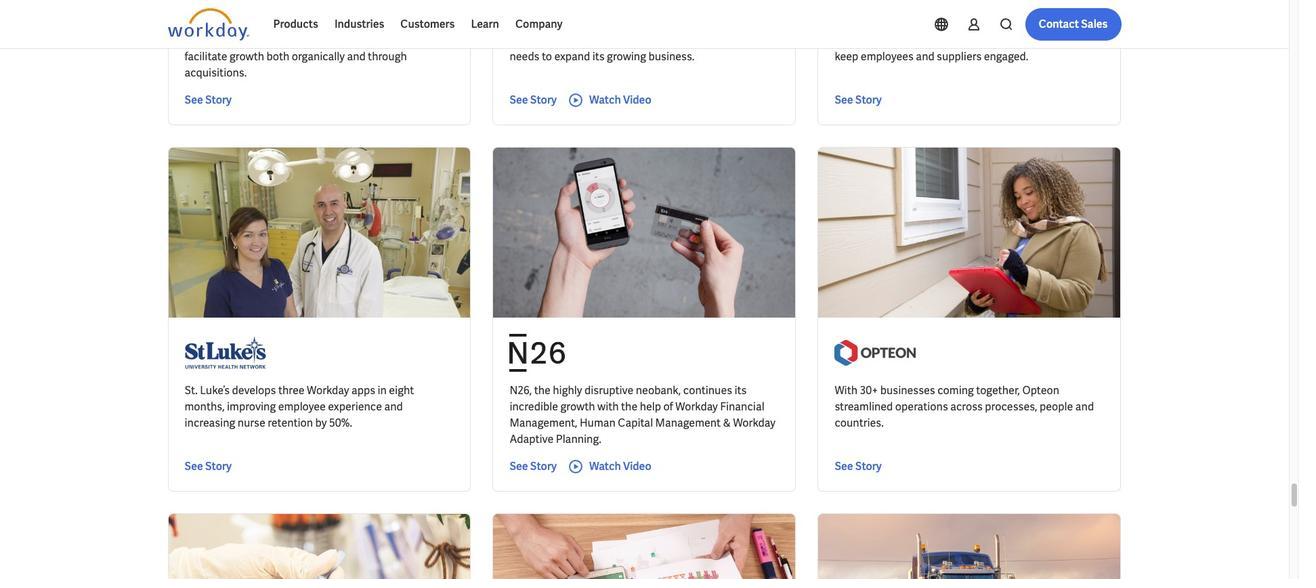 Task type: describe. For each thing, give the bounding box(es) containing it.
st.
[[185, 383, 198, 397]]

management,
[[510, 416, 578, 430]]

50%.
[[329, 416, 352, 430]]

30+
[[860, 383, 878, 397]]

contact sales
[[1039, 17, 1108, 31]]

facilitate
[[185, 49, 227, 63]]

disruptive
[[585, 383, 634, 397]]

workday inside workday gives shake shack the financial automation it needs to expand its growing business.
[[510, 33, 552, 47]]

see story link for st. luke's develops three workday apps in eight months, improving employee experience and increasing nurse retention by 50%.
[[185, 458, 232, 475]]

industries
[[335, 17, 384, 31]]

retention
[[268, 416, 313, 430]]

expand
[[555, 49, 590, 63]]

financial
[[666, 33, 708, 47]]

data
[[1011, 33, 1033, 47]]

workday up management
[[676, 399, 718, 414]]

and down business
[[333, 33, 352, 47]]

with 30+ businesses coming together, opteon streamlined operations across processes, people and countries.
[[835, 383, 1094, 430]]

watch video link for the
[[568, 458, 652, 475]]

employee
[[278, 399, 326, 414]]

contact
[[1039, 17, 1079, 31]]

operations
[[896, 399, 948, 414]]

see for with 30+ businesses coming together, opteon streamlined operations across processes, people and countries.
[[835, 459, 853, 473]]

video for growing
[[623, 93, 652, 107]]

the inside workday gives shake shack the financial automation it needs to expand its growing business.
[[647, 33, 664, 47]]

st. luke's develops three workday apps in eight months, improving employee experience and increasing nurse retention by 50%.
[[185, 383, 414, 430]]

fp&a
[[354, 33, 381, 47]]

business.
[[649, 49, 695, 63]]

to inside the better tools and real-time access to data help ryder keep employees and suppliers engaged.
[[998, 33, 1008, 47]]

by
[[315, 416, 327, 430]]

adaptive
[[510, 432, 554, 446]]

nurse
[[238, 416, 265, 430]]

more
[[465, 15, 488, 27]]

develops
[[232, 383, 276, 397]]

go to the homepage image
[[168, 8, 249, 41]]

&
[[723, 416, 731, 430]]

keep
[[835, 49, 859, 63]]

industries button
[[327, 8, 393, 41]]

contact sales link
[[1026, 8, 1122, 41]]

watch for the
[[589, 459, 621, 473]]

organically
[[292, 49, 345, 63]]

highly
[[553, 383, 582, 397]]

together,
[[977, 383, 1021, 397]]

efficient,
[[185, 33, 228, 47]]

clear all button
[[526, 7, 570, 35]]

learn
[[471, 17, 499, 31]]

scalable
[[230, 33, 271, 47]]

tools
[[868, 33, 893, 47]]

and inside 'with 30+ businesses coming together, opteon streamlined operations across processes, people and countries.'
[[1076, 399, 1094, 414]]

customers
[[401, 17, 455, 31]]

months,
[[185, 399, 225, 414]]

see story for st. luke's develops three workday apps in eight months, improving employee experience and increasing nurse retention by 50%.
[[185, 459, 232, 473]]

video for of
[[623, 459, 652, 473]]

story for st. luke's develops three workday apps in eight months, improving employee experience and increasing nurse retention by 50%.
[[205, 459, 232, 473]]

st. luke's university health network image
[[185, 334, 266, 372]]

increasing
[[185, 416, 235, 430]]

both
[[267, 49, 290, 63]]

0 horizontal spatial the
[[534, 383, 551, 397]]

businesses
[[881, 383, 936, 397]]

n26, the highly disruptive neobank, continues its incredible growth with the help of workday financial management, human capital management & workday adaptive planning.
[[510, 383, 776, 446]]

watch video link for expand
[[568, 92, 652, 108]]

incredible
[[510, 399, 558, 414]]

its inside the n26, the highly disruptive neobank, continues its incredible growth with the help of workday financial management, human capital management & workday adaptive planning.
[[735, 383, 747, 397]]

and left real-
[[895, 33, 913, 47]]

processes,
[[985, 399, 1038, 414]]

to inside workday gives shake shack the financial automation it needs to expand its growing business.
[[542, 49, 552, 63]]

1 horizontal spatial the
[[621, 399, 638, 414]]

clear all
[[530, 15, 566, 27]]

improving
[[227, 399, 276, 414]]

planning.
[[556, 432, 602, 446]]

real-
[[916, 33, 937, 47]]

industry button
[[240, 7, 314, 35]]

automation
[[710, 33, 767, 47]]

see story link for better tools and real-time access to data help ryder keep employees and suppliers engaged.
[[835, 92, 882, 108]]

acquisitions.
[[185, 65, 247, 80]]

all
[[554, 15, 566, 27]]

company
[[516, 17, 563, 31]]

abc fitness solutions, llc image
[[185, 0, 266, 21]]



Task type: locate. For each thing, give the bounding box(es) containing it.
the up capital
[[621, 399, 638, 414]]

help inside the n26, the highly disruptive neobank, continues its incredible growth with the help of workday financial management, human capital management & workday adaptive planning.
[[640, 399, 661, 414]]

0 vertical spatial growth
[[230, 49, 264, 63]]

three
[[278, 383, 305, 397]]

2 horizontal spatial the
[[647, 33, 664, 47]]

watch for expand
[[589, 93, 621, 107]]

shake
[[582, 33, 612, 47]]

see
[[185, 93, 203, 107], [510, 93, 528, 107], [835, 93, 853, 107], [185, 459, 203, 473], [510, 459, 528, 473], [835, 459, 853, 473]]

growth down scalable at the left top of page
[[230, 49, 264, 63]]

with
[[835, 383, 858, 397]]

video down 'growing'
[[623, 93, 652, 107]]

continues
[[683, 383, 733, 397]]

0 vertical spatial its
[[593, 49, 605, 63]]

see story for better tools and real-time access to data help ryder keep employees and suppliers engaged.
[[835, 93, 882, 107]]

more button
[[454, 7, 515, 35]]

with
[[598, 399, 619, 414]]

0 vertical spatial video
[[623, 93, 652, 107]]

topic
[[179, 15, 202, 27]]

products button
[[265, 8, 327, 41]]

business
[[335, 15, 374, 27]]

engaged.
[[984, 49, 1029, 63]]

learn button
[[463, 8, 507, 41]]

help left the of
[[640, 399, 661, 414]]

its inside workday gives shake shack the financial automation it needs to expand its growing business.
[[593, 49, 605, 63]]

efficient, scalable accounting, and fp&a functions facilitate growth both organically and through acquisitions.
[[185, 33, 430, 80]]

0 vertical spatial watch
[[589, 93, 621, 107]]

and right people
[[1076, 399, 1094, 414]]

help down the contact
[[1035, 33, 1056, 47]]

and down the fp&a
[[347, 49, 366, 63]]

see story down keep
[[835, 93, 882, 107]]

1 vertical spatial to
[[542, 49, 552, 63]]

see for better tools and real-time access to data help ryder keep employees and suppliers engaged.
[[835, 93, 853, 107]]

shake shack enterprises, llc image
[[510, 0, 591, 21]]

opteon (opteon property group pty ltd) image
[[835, 334, 916, 372]]

1 horizontal spatial to
[[998, 33, 1008, 47]]

ryder
[[1059, 33, 1087, 47]]

see story for efficient, scalable accounting, and fp&a functions facilitate growth both organically and through acquisitions.
[[185, 93, 232, 107]]

of
[[664, 399, 673, 414]]

through
[[368, 49, 407, 63]]

1 video from the top
[[623, 93, 652, 107]]

employees
[[861, 49, 914, 63]]

capital
[[618, 416, 653, 430]]

1 watch video link from the top
[[568, 92, 652, 108]]

1 vertical spatial the
[[534, 383, 551, 397]]

growth inside efficient, scalable accounting, and fp&a functions facilitate growth both organically and through acquisitions.
[[230, 49, 264, 63]]

see story link down acquisitions. at the top
[[185, 92, 232, 108]]

Search Customer Stories text field
[[929, 9, 1095, 33]]

financial
[[720, 399, 765, 414]]

its up financial
[[735, 383, 747, 397]]

in
[[378, 383, 387, 397]]

see story down needs
[[510, 93, 557, 107]]

needs
[[510, 49, 540, 63]]

people
[[1040, 399, 1074, 414]]

help inside the better tools and real-time access to data help ryder keep employees and suppliers engaged.
[[1035, 33, 1056, 47]]

apps
[[352, 383, 375, 397]]

to up engaged. at right
[[998, 33, 1008, 47]]

story down adaptive in the left bottom of the page
[[530, 459, 557, 473]]

and
[[333, 33, 352, 47], [895, 33, 913, 47], [347, 49, 366, 63], [916, 49, 935, 63], [385, 399, 403, 414], [1076, 399, 1094, 414]]

business outcome button
[[324, 7, 443, 35]]

2 watch video from the top
[[589, 459, 652, 473]]

see story link for with 30+ businesses coming together, opteon streamlined operations across processes, people and countries.
[[835, 458, 882, 475]]

see story down acquisitions. at the top
[[185, 93, 232, 107]]

watch video for its
[[589, 93, 652, 107]]

streamlined
[[835, 399, 893, 414]]

company button
[[507, 8, 571, 41]]

1 vertical spatial watch video
[[589, 459, 652, 473]]

see down increasing
[[185, 459, 203, 473]]

see story link for efficient, scalable accounting, and fp&a functions facilitate growth both organically and through acquisitions.
[[185, 92, 232, 108]]

see down adaptive in the left bottom of the page
[[510, 459, 528, 473]]

neobank,
[[636, 383, 681, 397]]

see story link down countries.
[[835, 458, 882, 475]]

story
[[205, 93, 232, 107], [530, 93, 557, 107], [856, 93, 882, 107], [205, 459, 232, 473], [530, 459, 557, 473], [856, 459, 882, 473]]

story down needs
[[530, 93, 557, 107]]

n26,
[[510, 383, 532, 397]]

watch video
[[589, 93, 652, 107], [589, 459, 652, 473]]

1 horizontal spatial help
[[1035, 33, 1056, 47]]

and down real-
[[916, 49, 935, 63]]

workday up employee
[[307, 383, 349, 397]]

video
[[623, 93, 652, 107], [623, 459, 652, 473]]

across
[[951, 399, 983, 414]]

watch down 'growing'
[[589, 93, 621, 107]]

products
[[273, 17, 318, 31]]

business outcome
[[335, 15, 416, 27]]

watch down the planning.
[[589, 459, 621, 473]]

outcome
[[376, 15, 416, 27]]

story down countries.
[[856, 459, 882, 473]]

see down countries.
[[835, 459, 853, 473]]

story for better tools and real-time access to data help ryder keep employees and suppliers engaged.
[[856, 93, 882, 107]]

n26 gmbh image
[[510, 334, 565, 372]]

see story link down increasing
[[185, 458, 232, 475]]

human
[[580, 416, 616, 430]]

clear
[[530, 15, 552, 27]]

see story link down keep
[[835, 92, 882, 108]]

its down shake
[[593, 49, 605, 63]]

management
[[656, 416, 721, 430]]

1 vertical spatial watch
[[589, 459, 621, 473]]

help
[[1035, 33, 1056, 47], [640, 399, 661, 414]]

accounting,
[[273, 33, 331, 47]]

2 watch from the top
[[589, 459, 621, 473]]

1 vertical spatial help
[[640, 399, 661, 414]]

luke's
[[200, 383, 230, 397]]

time
[[937, 33, 960, 47]]

topic button
[[168, 7, 229, 35]]

see down acquisitions. at the top
[[185, 93, 203, 107]]

2 watch video link from the top
[[568, 458, 652, 475]]

0 vertical spatial help
[[1035, 33, 1056, 47]]

see story link down needs
[[510, 92, 557, 108]]

see story link
[[185, 92, 232, 108], [510, 92, 557, 108], [835, 92, 882, 108], [185, 458, 232, 475], [510, 458, 557, 475], [835, 458, 882, 475]]

workday inside st. luke's develops three workday apps in eight months, improving employee experience and increasing nurse retention by 50%.
[[307, 383, 349, 397]]

to
[[998, 33, 1008, 47], [542, 49, 552, 63]]

functions
[[384, 33, 430, 47]]

shack
[[615, 33, 645, 47]]

story down increasing
[[205, 459, 232, 473]]

the up business.
[[647, 33, 664, 47]]

customers button
[[393, 8, 463, 41]]

see down keep
[[835, 93, 853, 107]]

story down employees
[[856, 93, 882, 107]]

1 horizontal spatial its
[[735, 383, 747, 397]]

watch video down 'growing'
[[589, 93, 652, 107]]

0 horizontal spatial help
[[640, 399, 661, 414]]

watch video for help
[[589, 459, 652, 473]]

see for efficient, scalable accounting, and fp&a functions facilitate growth both organically and through acquisitions.
[[185, 93, 203, 107]]

growing
[[607, 49, 646, 63]]

sales
[[1082, 17, 1108, 31]]

0 vertical spatial watch video link
[[568, 92, 652, 108]]

watch video down capital
[[589, 459, 652, 473]]

the up incredible
[[534, 383, 551, 397]]

0 horizontal spatial growth
[[230, 49, 264, 63]]

1 watch from the top
[[589, 93, 621, 107]]

1 vertical spatial video
[[623, 459, 652, 473]]

gives
[[555, 33, 580, 47]]

see story down adaptive in the left bottom of the page
[[510, 459, 557, 473]]

story down acquisitions. at the top
[[205, 93, 232, 107]]

opteon
[[1023, 383, 1060, 397]]

access
[[962, 33, 996, 47]]

see story link down adaptive in the left bottom of the page
[[510, 458, 557, 475]]

story for efficient, scalable accounting, and fp&a functions facilitate growth both organically and through acquisitions.
[[205, 93, 232, 107]]

1 horizontal spatial growth
[[561, 399, 595, 414]]

industry
[[250, 15, 286, 27]]

see story
[[185, 93, 232, 107], [510, 93, 557, 107], [835, 93, 882, 107], [185, 459, 232, 473], [510, 459, 557, 473], [835, 459, 882, 473]]

and down 'eight'
[[385, 399, 403, 414]]

video down capital
[[623, 459, 652, 473]]

0 vertical spatial the
[[647, 33, 664, 47]]

growth down the highly
[[561, 399, 595, 414]]

story for with 30+ businesses coming together, opteon streamlined operations across processes, people and countries.
[[856, 459, 882, 473]]

1 watch video from the top
[[589, 93, 652, 107]]

growth
[[230, 49, 264, 63], [561, 399, 595, 414]]

0 horizontal spatial to
[[542, 49, 552, 63]]

1 vertical spatial its
[[735, 383, 747, 397]]

0 horizontal spatial its
[[593, 49, 605, 63]]

suppliers
[[937, 49, 982, 63]]

see story down countries.
[[835, 459, 882, 473]]

to right needs
[[542, 49, 552, 63]]

better tools and real-time access to data help ryder keep employees and suppliers engaged.
[[835, 33, 1087, 63]]

watch video link down the planning.
[[568, 458, 652, 475]]

experience
[[328, 399, 382, 414]]

see story down increasing
[[185, 459, 232, 473]]

1 vertical spatial growth
[[561, 399, 595, 414]]

eight
[[389, 383, 414, 397]]

workday gives shake shack the financial automation it needs to expand its growing business.
[[510, 33, 776, 63]]

better
[[835, 33, 866, 47]]

watch
[[589, 93, 621, 107], [589, 459, 621, 473]]

coming
[[938, 383, 974, 397]]

see for st. luke's develops three workday apps in eight months, improving employee experience and increasing nurse retention by 50%.
[[185, 459, 203, 473]]

0 vertical spatial watch video
[[589, 93, 652, 107]]

the
[[647, 33, 664, 47], [534, 383, 551, 397], [621, 399, 638, 414]]

growth inside the n26, the highly disruptive neobank, continues its incredible growth with the help of workday financial management, human capital management & workday adaptive planning.
[[561, 399, 595, 414]]

0 vertical spatial to
[[998, 33, 1008, 47]]

workday up needs
[[510, 33, 552, 47]]

see story for with 30+ businesses coming together, opteon streamlined operations across processes, people and countries.
[[835, 459, 882, 473]]

and inside st. luke's develops three workday apps in eight months, improving employee experience and increasing nurse retention by 50%.
[[385, 399, 403, 414]]

countries.
[[835, 416, 884, 430]]

its
[[593, 49, 605, 63], [735, 383, 747, 397]]

2 video from the top
[[623, 459, 652, 473]]

watch video link down 'growing'
[[568, 92, 652, 108]]

it
[[770, 33, 776, 47]]

2 vertical spatial the
[[621, 399, 638, 414]]

1 vertical spatial watch video link
[[568, 458, 652, 475]]

see down needs
[[510, 93, 528, 107]]

workday down financial
[[733, 416, 776, 430]]

workday
[[510, 33, 552, 47], [307, 383, 349, 397], [676, 399, 718, 414], [733, 416, 776, 430]]



Task type: vqa. For each thing, say whether or not it's contained in the screenshot.
St. Luke's develops three Workday apps in eight months, improving employee experience and increasing nurse retention by 50%. STORY
yes



